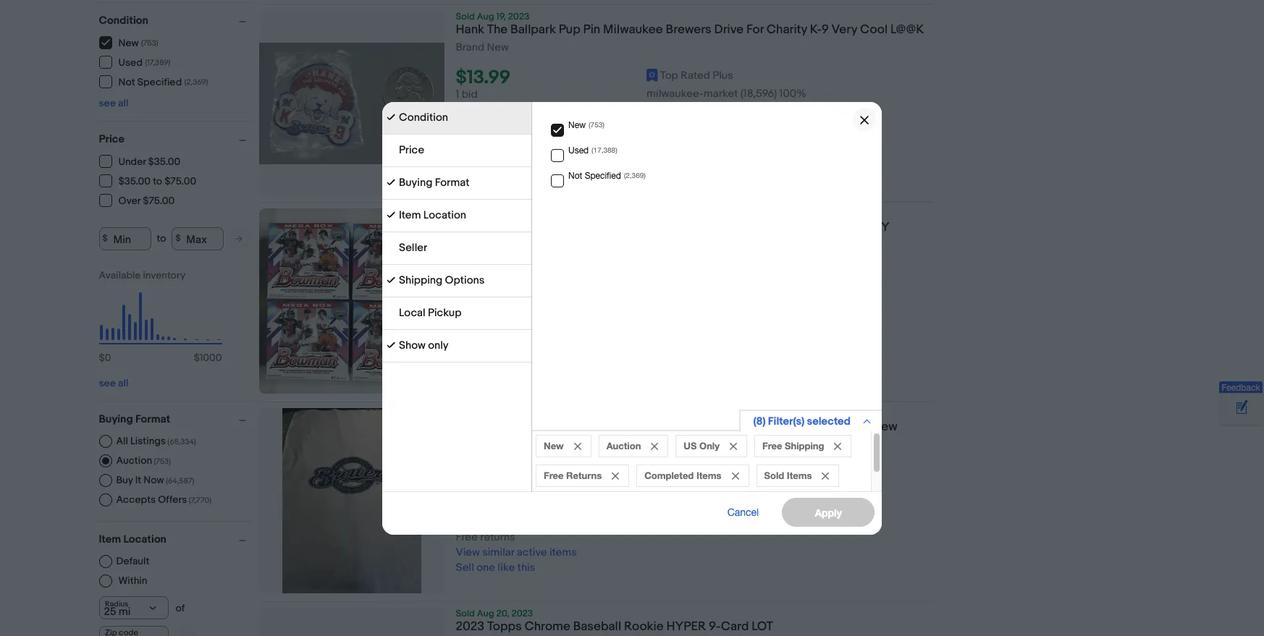 Task type: locate. For each thing, give the bounding box(es) containing it.
2 see from the top
[[99, 377, 116, 389]]

2 view similar active items link from the top
[[456, 346, 577, 360]]

19, inside the sold  aug 19, 2023 hank the ballpark pup pin milwaukee brewers drive for charity k-9 very cool l@@k brand new
[[497, 11, 506, 22]]

sell one like this link
[[456, 149, 536, 162], [456, 362, 536, 375], [456, 562, 536, 575]]

to down under $35.00
[[153, 175, 162, 188]]

2 market from the top
[[704, 500, 738, 514]]

hank
[[456, 22, 485, 37]]

brand inside milwaukee brewers promo sga blanket big huge 39" x 56" baseball brand new l@@k !
[[837, 420, 870, 435]]

0 vertical spatial 1 bid
[[456, 88, 478, 102]]

top
[[660, 69, 679, 83], [660, 482, 679, 496]]

0 vertical spatial l@@k
[[891, 22, 924, 37]]

price button
[[99, 132, 252, 146]]

1 shipping from the top
[[480, 103, 523, 117]]

1 vertical spatial 1
[[456, 301, 459, 314]]

2 items from the left
[[787, 470, 812, 481]]

over $75.00 link
[[99, 194, 175, 207]]

brand up remove filter - shipping options - free shipping image
[[837, 420, 870, 435]]

new
[[118, 37, 139, 49], [487, 41, 509, 54], [569, 120, 586, 130], [487, 254, 509, 267], [873, 420, 898, 435], [544, 440, 564, 452]]

view similar active items link down free shipping
[[456, 346, 577, 360]]

under
[[118, 156, 146, 168]]

(18,596) inside milwaukee-market (18,596) 100% free shipping
[[741, 87, 777, 101]]

accepts
[[116, 494, 156, 506]]

item location up default in the left of the page
[[99, 533, 167, 547]]

see all button for price
[[99, 377, 129, 389]]

1 this from the top
[[518, 149, 536, 162]]

0 vertical spatial view similar active items link
[[456, 133, 577, 147]]

1 milwaukee- from the top
[[647, 87, 704, 101]]

0 horizontal spatial shipping
[[399, 273, 443, 287]]

market
[[704, 87, 738, 101], [704, 500, 738, 514]]

1 vertical spatial like
[[498, 362, 515, 375]]

baseball inside sold  aug 19, 2023 lot of 4 (four) 2021 bowman baseball trading cards mega boxes factory sealed brand new
[[631, 220, 679, 235]]

1 vertical spatial sell one like this link
[[456, 362, 536, 375]]

sold inside sold  aug 20, 2023 2023 topps chrome baseball rookie hyper 9-card lot
[[456, 609, 475, 620]]

1 up 'condition' tab
[[456, 88, 459, 102]]

!
[[492, 435, 496, 450]]

like
[[498, 149, 515, 162], [498, 362, 515, 375], [498, 562, 515, 575]]

2 see all from the top
[[99, 377, 129, 389]]

0 vertical spatial aug
[[477, 11, 494, 22]]

remove filter - item location - us only image
[[730, 443, 737, 450]]

3 filter applied image from the top
[[387, 276, 395, 284]]

buying inside tab
[[399, 176, 433, 189]]

to left maximum value in $ text field
[[157, 233, 166, 245]]

top up milwaukee-market (18,596) 100% free shipping
[[660, 69, 679, 83]]

to
[[153, 175, 162, 188], [157, 233, 166, 245]]

1 vertical spatial 19,
[[497, 209, 506, 220]]

blanket
[[636, 420, 677, 435]]

0 vertical spatial view similar active items sell one like this
[[456, 133, 577, 162]]

location for item location dropdown button
[[123, 533, 167, 547]]

2023 left "topps"
[[456, 620, 485, 635]]

1 horizontal spatial not specified (2,369)
[[569, 171, 646, 181]]

hank the ballpark pup pin milwaukee brewers drive for charity k-9 very cool l@@k link
[[456, 22, 933, 41]]

all listings (65,334)
[[116, 435, 196, 447]]

0 horizontal spatial auction
[[116, 455, 152, 467]]

2 1 from the top
[[456, 301, 459, 314]]

1 horizontal spatial lot
[[752, 620, 774, 635]]

0 vertical spatial $75.00
[[165, 175, 196, 188]]

2 vertical spatial aug
[[477, 609, 494, 620]]

free for free returns
[[544, 470, 564, 481]]

2 active from the top
[[517, 346, 547, 360]]

2 rated from the top
[[681, 482, 711, 496]]

2023 for chrome
[[512, 609, 533, 620]]

brewers left promo
[[519, 420, 564, 435]]

plus for $9.79
[[713, 482, 734, 496]]

this
[[518, 149, 536, 162], [518, 362, 536, 375], [518, 562, 536, 575]]

19, right hank
[[497, 11, 506, 22]]

similar up buying format tab
[[483, 133, 515, 147]]

brand inside sold  aug 19, 2023 lot of 4 (four) 2021 bowman baseball trading cards mega boxes factory sealed brand new
[[456, 254, 485, 267]]

buying format up item location 'tab'
[[399, 176, 470, 189]]

completed items
[[645, 470, 722, 481]]

new (753) up used (17,389)
[[118, 37, 158, 49]]

0 vertical spatial sell
[[456, 149, 474, 162]]

one down free shipping
[[477, 362, 495, 375]]

2 vertical spatial like
[[498, 562, 515, 575]]

1 vertical spatial format
[[135, 413, 170, 426]]

filter applied image inside item location 'tab'
[[387, 210, 395, 219]]

1 horizontal spatial price
[[399, 143, 425, 157]]

top rated plus for $9.79
[[660, 482, 734, 496]]

filter applied image for item location
[[387, 210, 395, 219]]

2 vertical spatial this
[[518, 562, 536, 575]]

1 vertical spatial see all
[[99, 377, 129, 389]]

 (65,334) Items text field
[[166, 437, 196, 447]]

0 horizontal spatial specified
[[137, 76, 182, 88]]

1 sell one like this link from the top
[[456, 149, 536, 162]]

market down drive
[[704, 87, 738, 101]]

0 vertical spatial items
[[550, 133, 577, 147]]

$75.00 down under $35.00
[[165, 175, 196, 188]]

(64,587)
[[166, 476, 194, 486]]

market inside milwaukee-market (18,596) 100% free shipping
[[704, 87, 738, 101]]

mega
[[763, 220, 796, 235]]

location down buying format tab
[[424, 208, 466, 222]]

items
[[550, 133, 577, 147], [550, 346, 577, 360], [550, 546, 577, 560]]

1 view similar active items link from the top
[[456, 133, 577, 147]]

top rated plus down completed items
[[660, 482, 734, 496]]

1 100% from the top
[[780, 87, 807, 101]]

2 aug from the top
[[477, 209, 494, 220]]

1 horizontal spatial milwaukee
[[603, 22, 663, 37]]

1 horizontal spatial brewers
[[666, 22, 712, 37]]

3 aug from the top
[[477, 609, 494, 620]]

bid
[[462, 88, 478, 102], [462, 301, 478, 314]]

3 items from the top
[[550, 546, 577, 560]]

0 vertical spatial filter applied image
[[387, 113, 395, 121]]

2 vertical spatial view
[[456, 546, 480, 560]]

3 view from the top
[[456, 546, 480, 560]]

similar
[[483, 133, 515, 147], [483, 346, 515, 360], [483, 546, 515, 560]]

new (753) up used (17,388)
[[569, 120, 605, 130]]

1 horizontal spatial (2,369)
[[624, 171, 646, 179]]

within
[[118, 575, 147, 587]]

not down used (17,389)
[[118, 76, 135, 88]]

1 market from the top
[[704, 87, 738, 101]]

market down remove filter - show only - completed items icon
[[704, 500, 738, 514]]

0 vertical spatial similar
[[483, 133, 515, 147]]

2 top from the top
[[660, 482, 679, 496]]

specified down (17,389)
[[137, 76, 182, 88]]

2 19, from the top
[[497, 209, 506, 220]]

not specified (2,369) down (17,388)
[[569, 171, 646, 181]]

used left (17,389)
[[118, 56, 143, 69]]

shipping down seller
[[399, 273, 443, 287]]

milwaukee- down completed
[[647, 500, 704, 514]]

item
[[399, 208, 421, 222], [99, 533, 121, 547]]

Maximum Value in $ text field
[[172, 227, 224, 250]]

1 active from the top
[[517, 133, 547, 147]]

1 horizontal spatial new (753)
[[569, 120, 605, 130]]

1 all from the top
[[118, 97, 129, 109]]

milwaukee- inside milwaukee-market (18,596) 100% free shipping
[[647, 87, 704, 101]]

2 shipping from the top
[[480, 316, 523, 330]]

like up buying format tab
[[498, 149, 515, 162]]

this left used (17,388)
[[518, 149, 536, 162]]

None text field
[[99, 626, 168, 637]]

items
[[697, 470, 722, 481], [787, 470, 812, 481]]

39"
[[734, 420, 753, 435]]

active
[[517, 133, 547, 147], [517, 346, 547, 360], [517, 546, 547, 560]]

(753) up used (17,388)
[[589, 120, 605, 129]]

used (17,389)
[[118, 56, 171, 69]]

0 vertical spatial specified
[[137, 76, 182, 88]]

2 filter applied image from the top
[[387, 341, 395, 349]]

big
[[680, 420, 698, 435]]

available
[[99, 269, 141, 281]]

0 horizontal spatial lot
[[456, 220, 477, 235]]

1 vertical spatial new (753)
[[569, 120, 605, 130]]

plus down drive
[[713, 69, 734, 83]]

1 vertical spatial view
[[456, 346, 480, 360]]

0 horizontal spatial milwaukee
[[456, 420, 516, 435]]

0 vertical spatial filter applied image
[[387, 178, 395, 187]]

view inside free returns view similar active items sell one like this
[[456, 546, 480, 560]]

aug left 20,
[[477, 609, 494, 620]]

new left remove filter - condition - new image
[[544, 440, 564, 452]]

sell one like this link down free shipping
[[456, 362, 536, 375]]

(753) up buy it now (64,587)
[[154, 457, 171, 466]]

(18,596) down sold items at the right
[[741, 500, 777, 514]]

see all down used (17,389)
[[99, 97, 129, 109]]

aug inside the sold  aug 19, 2023 hank the ballpark pup pin milwaukee brewers drive for charity k-9 very cool l@@k brand new
[[477, 11, 494, 22]]

1 1 bid from the top
[[456, 88, 478, 102]]

2 view similar active items sell one like this from the top
[[456, 346, 577, 375]]

only
[[428, 339, 449, 352]]

brewers inside the sold  aug 19, 2023 hank the ballpark pup pin milwaukee brewers drive for charity k-9 very cool l@@k brand new
[[666, 22, 712, 37]]

view down $9.79
[[456, 546, 480, 560]]

auction down the sga
[[607, 440, 641, 452]]

1 sell from the top
[[456, 149, 474, 162]]

milwaukee up !
[[456, 420, 516, 435]]

baseball up free shipping at the bottom of page
[[786, 420, 835, 435]]

2023 right 4
[[508, 209, 530, 220]]

remove filter - buying format - auction image
[[651, 443, 659, 450]]

3 this from the top
[[518, 562, 536, 575]]

l@@k left !
[[456, 435, 490, 450]]

lot
[[456, 220, 477, 235], [752, 620, 774, 635]]

new down sealed
[[487, 254, 509, 267]]

0 vertical spatial see all
[[99, 97, 129, 109]]

1 horizontal spatial item
[[399, 208, 421, 222]]

condition for 'condition' tab
[[399, 110, 448, 124]]

trading
[[681, 220, 723, 235]]

aug inside sold  aug 19, 2023 lot of 4 (four) 2021 bowman baseball trading cards mega boxes factory sealed brand new
[[477, 209, 494, 220]]

see all button for condition
[[99, 97, 129, 109]]

brand down sealed
[[456, 254, 485, 267]]

1 top from the top
[[660, 69, 679, 83]]

1 19, from the top
[[497, 11, 506, 22]]

sold for 2021
[[456, 209, 475, 220]]

sell one like this link up buying format tab
[[456, 149, 536, 162]]

19, for $79.99
[[497, 209, 506, 220]]

$35.00 up $35.00 to $75.00
[[148, 156, 180, 168]]

2 filter applied image from the top
[[387, 210, 395, 219]]

shipping down (8) filter(s) selected
[[785, 440, 825, 452]]

format inside tab
[[435, 176, 470, 189]]

3 view similar active items link from the top
[[456, 546, 577, 560]]

brewers left drive
[[666, 22, 712, 37]]

price down 'condition' tab
[[399, 143, 425, 157]]

0 vertical spatial 1
[[456, 88, 459, 102]]

(18,596) for milwaukee-market (18,596) 100% free shipping
[[741, 87, 777, 101]]

view
[[456, 133, 480, 147], [456, 346, 480, 360], [456, 546, 480, 560]]

19, for $13.99
[[497, 11, 506, 22]]

location
[[424, 208, 466, 222], [123, 533, 167, 547]]

2 one from the top
[[477, 362, 495, 375]]

1 vertical spatial auction
[[116, 455, 152, 467]]

1 bid up 'condition' tab
[[456, 88, 478, 102]]

1 filter applied image from the top
[[387, 178, 395, 187]]

sold  aug 19, 2023 hank the ballpark pup pin milwaukee brewers drive for charity k-9 very cool l@@k brand new
[[456, 11, 924, 54]]

3 active from the top
[[517, 546, 547, 560]]

1 vertical spatial 100%
[[780, 500, 807, 514]]

feedback
[[1222, 383, 1261, 394]]

all up all
[[118, 377, 129, 389]]

1 vertical spatial items
[[550, 346, 577, 360]]

1 for $13.99
[[456, 88, 459, 102]]

not specified (2,369) down (17,389)
[[118, 76, 208, 88]]

2 plus from the top
[[713, 482, 734, 496]]

1 vertical spatial brand
[[456, 254, 485, 267]]

0 horizontal spatial brewers
[[519, 420, 564, 435]]

dialog
[[0, 0, 1265, 637]]

1 filter applied image from the top
[[387, 113, 395, 121]]

1 top rated plus from the top
[[660, 69, 734, 83]]

2 100% from the top
[[780, 500, 807, 514]]

1 view similar active items sell one like this from the top
[[456, 133, 577, 162]]

(18,596)
[[741, 87, 777, 101], [741, 500, 777, 514]]

see all button down "0"
[[99, 377, 129, 389]]

buying up all
[[99, 413, 133, 426]]

item location up seller
[[399, 208, 466, 222]]

100% inside milwaukee-market (18,596) 100% free shipping
[[780, 87, 807, 101]]

like down free shipping
[[498, 362, 515, 375]]

view similar active items sell one like this up buying format tab
[[456, 133, 577, 162]]

1 vertical spatial filter applied image
[[387, 341, 395, 349]]

lot of 4 (four) 2021 bowman baseball trading cards mega boxes factory sealed image
[[259, 209, 444, 394]]

selected
[[807, 415, 851, 428]]

baseball left trading
[[631, 220, 679, 235]]

1 horizontal spatial location
[[424, 208, 466, 222]]

item up the default 'link'
[[99, 533, 121, 547]]

top for $13.99
[[660, 69, 679, 83]]

3 one from the top
[[477, 562, 495, 575]]

0 vertical spatial location
[[424, 208, 466, 222]]

this inside free returns view similar active items sell one like this
[[518, 562, 536, 575]]

2 vertical spatial one
[[477, 562, 495, 575]]

0 vertical spatial 100%
[[780, 87, 807, 101]]

1 horizontal spatial items
[[787, 470, 812, 481]]

1 plus from the top
[[713, 69, 734, 83]]

item location tab
[[382, 200, 532, 232]]

l@@k inside the sold  aug 19, 2023 hank the ballpark pup pin milwaukee brewers drive for charity k-9 very cool l@@k brand new
[[891, 22, 924, 37]]

2 see all button from the top
[[99, 377, 129, 389]]

0 vertical spatial sell one like this link
[[456, 149, 536, 162]]

see all down "0"
[[99, 377, 129, 389]]

1 see all from the top
[[99, 97, 129, 109]]

sold for pin
[[456, 11, 475, 22]]

pickup
[[428, 306, 462, 320]]

(18,596) for milwaukee-market (18,596) 100%
[[741, 500, 777, 514]]

like down 'returns'
[[498, 562, 515, 575]]

huge
[[701, 420, 732, 435]]

2 sell one like this link from the top
[[456, 362, 536, 375]]

3 similar from the top
[[483, 546, 515, 560]]

market for milwaukee-market (18,596) 100% free shipping
[[704, 87, 738, 101]]

brewers inside milwaukee brewers promo sga blanket big huge 39" x 56" baseball brand new l@@k !
[[519, 420, 564, 435]]

2 sell from the top
[[456, 362, 474, 375]]

2 milwaukee- from the top
[[647, 500, 704, 514]]

1 aug from the top
[[477, 11, 494, 22]]

price
[[99, 132, 125, 146], [399, 143, 425, 157]]

(753) up used (17,389)
[[141, 38, 158, 48]]

auction for auction (753)
[[116, 455, 152, 467]]

1 vertical spatial lot
[[752, 620, 774, 635]]

0 vertical spatial buying format
[[399, 176, 470, 189]]

1 bid for $79.99
[[456, 301, 478, 314]]

specified down (17,388)
[[585, 171, 621, 181]]

free shipping
[[456, 316, 523, 330]]

filter applied image inside shipping options tab
[[387, 276, 395, 284]]

sold inside the sold  aug 19, 2023 hank the ballpark pup pin milwaukee brewers drive for charity k-9 very cool l@@k brand new
[[456, 11, 475, 22]]

all down used (17,389)
[[118, 97, 129, 109]]

items left remove filter - show only - completed items icon
[[697, 470, 722, 481]]

19, right the of
[[497, 209, 506, 220]]

view similar active items sell one like this
[[456, 133, 577, 162], [456, 346, 577, 375]]

shipping down $13.99
[[480, 103, 523, 117]]

similar down free shipping
[[483, 346, 515, 360]]

1 vertical spatial view similar active items link
[[456, 346, 577, 360]]

1 see all button from the top
[[99, 97, 129, 109]]

see all for condition
[[99, 97, 129, 109]]

2 bid from the top
[[462, 301, 478, 314]]

1 vertical spatial see
[[99, 377, 116, 389]]

0 horizontal spatial item location
[[99, 533, 167, 547]]

baseball inside milwaukee brewers promo sga blanket big huge 39" x 56" baseball brand new l@@k !
[[786, 420, 835, 435]]

default link
[[99, 555, 149, 568]]

1 bid for $13.99
[[456, 88, 478, 102]]

1 1 from the top
[[456, 88, 459, 102]]

2023 inside the sold  aug 19, 2023 hank the ballpark pup pin milwaukee brewers drive for charity k-9 very cool l@@k brand new
[[508, 11, 530, 22]]

buying up item location 'tab'
[[399, 176, 433, 189]]

one down 'returns'
[[477, 562, 495, 575]]

1 vertical spatial aug
[[477, 209, 494, 220]]

$35.00
[[148, 156, 180, 168], [118, 175, 151, 188]]

item inside 'tab'
[[399, 208, 421, 222]]

boxes
[[798, 220, 833, 235]]

2 view from the top
[[456, 346, 480, 360]]

item location for item location 'tab'
[[399, 208, 466, 222]]

auction for auction
[[607, 440, 641, 452]]

hyper
[[667, 620, 706, 635]]

under $35.00
[[118, 156, 180, 168]]

0 vertical spatial market
[[704, 87, 738, 101]]

19, inside sold  aug 19, 2023 lot of 4 (four) 2021 bowman baseball trading cards mega boxes factory sealed brand new
[[497, 209, 506, 220]]

baseball left rookie
[[573, 620, 622, 635]]

1 vertical spatial one
[[477, 362, 495, 375]]

sold left the
[[456, 11, 475, 22]]

2 vertical spatial view similar active items link
[[456, 546, 577, 560]]

0 vertical spatial bid
[[462, 88, 478, 102]]

 (753) Items text field
[[152, 457, 171, 466]]

2 all from the top
[[118, 377, 129, 389]]

condition tab
[[382, 102, 532, 134]]

filter applied image
[[387, 178, 395, 187], [387, 341, 395, 349]]

top down completed
[[660, 482, 679, 496]]

0 vertical spatial lot
[[456, 220, 477, 235]]

0 horizontal spatial buying format
[[99, 413, 170, 426]]

baseball for brand
[[786, 420, 835, 435]]

buying format
[[399, 176, 470, 189], [99, 413, 170, 426]]

pin
[[583, 22, 601, 37]]

used left (17,388)
[[569, 145, 589, 155]]

1 horizontal spatial shipping
[[785, 440, 825, 452]]

1 vertical spatial bid
[[462, 301, 478, 314]]

not
[[118, 76, 135, 88], [569, 171, 583, 181]]

(2,369) up price dropdown button
[[184, 78, 208, 87]]

1 view from the top
[[456, 133, 480, 147]]

2023 inside sold  aug 19, 2023 lot of 4 (four) 2021 bowman baseball trading cards mega boxes factory sealed brand new
[[508, 209, 530, 220]]

shipping inside milwaukee-market (18,596) 100% free shipping
[[480, 103, 523, 117]]

plus
[[713, 69, 734, 83], [713, 482, 734, 496]]

1 bid up free shipping
[[456, 301, 478, 314]]

1 vertical spatial used
[[569, 145, 589, 155]]

(753)
[[141, 38, 158, 48], [589, 120, 605, 129], [154, 457, 171, 466]]

remove filter - show only - completed items image
[[732, 473, 739, 480]]

item location inside 'tab'
[[399, 208, 466, 222]]

view similar active items link down $13.99
[[456, 133, 577, 147]]

sold  aug 19, 2023 lot of 4 (four) 2021 bowman baseball trading cards mega boxes factory sealed brand new
[[456, 209, 890, 267]]

2 vertical spatial (753)
[[154, 457, 171, 466]]

2 vertical spatial sell
[[456, 562, 474, 575]]

top rated plus for $13.99
[[660, 69, 734, 83]]

1 vertical spatial 1 bid
[[456, 301, 478, 314]]

free returns view similar active items sell one like this
[[456, 531, 577, 575]]

1 vertical spatial this
[[518, 362, 536, 375]]

filter applied image inside buying format tab
[[387, 178, 395, 187]]

rated down the sold  aug 19, 2023 hank the ballpark pup pin milwaukee brewers drive for charity k-9 very cool l@@k brand new on the top
[[681, 69, 711, 83]]

3 sell from the top
[[456, 562, 474, 575]]

0 vertical spatial top
[[660, 69, 679, 83]]

shipping
[[399, 273, 443, 287], [785, 440, 825, 452]]

$ 0
[[99, 352, 111, 364]]

new right selected
[[873, 420, 898, 435]]

0 vertical spatial view
[[456, 133, 480, 147]]

2 vertical spatial brand
[[837, 420, 870, 435]]

see all button down used (17,389)
[[99, 97, 129, 109]]

brand
[[456, 41, 485, 54], [456, 254, 485, 267], [837, 420, 870, 435]]

0 vertical spatial milwaukee
[[603, 22, 663, 37]]

item location button
[[99, 533, 252, 547]]

baseball inside sold  aug 20, 2023 2023 topps chrome baseball rookie hyper 9-card lot
[[573, 620, 622, 635]]

1 vertical spatial condition
[[399, 110, 448, 124]]

shipping options
[[399, 273, 485, 287]]

filter applied image inside 'condition' tab
[[387, 113, 395, 121]]

1 vertical spatial location
[[123, 533, 167, 547]]

2 1 bid from the top
[[456, 301, 478, 314]]

filter applied image
[[387, 113, 395, 121], [387, 210, 395, 219], [387, 276, 395, 284]]

plus down remove filter - show only - completed items icon
[[713, 482, 734, 496]]

 (64,587) Items text field
[[164, 476, 194, 486]]

bid up 'condition' tab
[[462, 88, 478, 102]]

rated down completed items
[[681, 482, 711, 496]]

1 items from the left
[[697, 470, 722, 481]]

brand down hank
[[456, 41, 485, 54]]

baseball for trading
[[631, 220, 679, 235]]

view similar active items link down 'returns'
[[456, 546, 577, 560]]

price up under
[[99, 132, 125, 146]]

100%
[[780, 87, 807, 101], [780, 500, 807, 514]]

milwaukee-
[[647, 87, 704, 101], [647, 500, 704, 514]]

1 (18,596) from the top
[[741, 87, 777, 101]]

graph of available inventory between $0 and $1000+ image
[[99, 269, 222, 371]]

1 vertical spatial market
[[704, 500, 738, 514]]

1 vertical spatial sell
[[456, 362, 474, 375]]

sell one like this link down 'returns'
[[456, 562, 536, 575]]

l@@k right cool
[[891, 22, 924, 37]]

0 vertical spatial (2,369)
[[184, 78, 208, 87]]

1 bid
[[456, 88, 478, 102], [456, 301, 478, 314]]

format for buying format tab
[[435, 176, 470, 189]]

lot of 4 (four) 2021 bowman baseball trading cards mega boxes factory sealed heading
[[456, 220, 890, 250]]

topps
[[487, 620, 522, 635]]

0 vertical spatial this
[[518, 149, 536, 162]]

2 (18,596) from the top
[[741, 500, 777, 514]]

1 see from the top
[[99, 97, 116, 109]]

$ 1000
[[194, 352, 222, 364]]

brand inside the sold  aug 19, 2023 hank the ballpark pup pin milwaukee brewers drive for charity k-9 very cool l@@k brand new
[[456, 41, 485, 54]]

buying format up all
[[99, 413, 170, 426]]

rated
[[681, 69, 711, 83], [681, 482, 711, 496]]

3 like from the top
[[498, 562, 515, 575]]

filter applied image for shipping options
[[387, 276, 395, 284]]

new down the
[[487, 41, 509, 54]]

all
[[116, 435, 128, 447]]

item location for item location dropdown button
[[99, 533, 167, 547]]

1 for $79.99
[[456, 301, 459, 314]]

2 top rated plus from the top
[[660, 482, 734, 496]]

filter applied image inside show only tab
[[387, 341, 395, 349]]

new inside milwaukee brewers promo sga blanket big huge 39" x 56" baseball brand new l@@k !
[[873, 420, 898, 435]]

condition inside tab
[[399, 110, 448, 124]]

location inside 'tab'
[[424, 208, 466, 222]]

sold for rookie
[[456, 609, 475, 620]]

aug
[[477, 11, 494, 22], [477, 209, 494, 220], [477, 609, 494, 620]]

1 rated from the top
[[681, 69, 711, 83]]

see
[[99, 97, 116, 109], [99, 377, 116, 389]]

tab list
[[382, 102, 532, 363]]

view up buying format tab
[[456, 133, 480, 147]]

0 vertical spatial see
[[99, 97, 116, 109]]

0 vertical spatial auction
[[607, 440, 641, 452]]

buying for buying format dropdown button
[[99, 413, 133, 426]]

not down used (17,388)
[[569, 171, 583, 181]]

the
[[487, 22, 508, 37]]

one inside free returns view similar active items sell one like this
[[477, 562, 495, 575]]

lot inside sold  aug 19, 2023 lot of 4 (four) 2021 bowman baseball trading cards mega boxes factory sealed brand new
[[456, 220, 477, 235]]

specified
[[137, 76, 182, 88], [585, 171, 621, 181]]

one up buying format tab
[[477, 149, 495, 162]]

(2,369) up bowman
[[624, 171, 646, 179]]

0 vertical spatial active
[[517, 133, 547, 147]]

buying for buying format tab
[[399, 176, 433, 189]]

brewers
[[666, 22, 712, 37], [519, 420, 564, 435]]

1 bid from the top
[[462, 88, 478, 102]]

0 horizontal spatial items
[[697, 470, 722, 481]]

0 horizontal spatial location
[[123, 533, 167, 547]]

0 horizontal spatial item
[[99, 533, 121, 547]]

this down free shipping
[[518, 362, 536, 375]]

0 vertical spatial (18,596)
[[741, 87, 777, 101]]

see down "0"
[[99, 377, 116, 389]]

view similar active items link
[[456, 133, 577, 147], [456, 346, 577, 360], [456, 546, 577, 560]]

1 horizontal spatial buying
[[399, 176, 433, 189]]

buying format inside tab
[[399, 176, 470, 189]]

sold down free shipping at the bottom of page
[[765, 470, 785, 481]]

1 down shipping options tab
[[456, 301, 459, 314]]

listings
[[130, 435, 166, 447]]

top rated plus down the sold  aug 19, 2023 hank the ballpark pup pin milwaukee brewers drive for charity k-9 very cool l@@k brand new on the top
[[660, 69, 734, 83]]

0 vertical spatial all
[[118, 97, 129, 109]]

2023 right 20,
[[512, 609, 533, 620]]

sold inside sold  aug 19, 2023 lot of 4 (four) 2021 bowman baseball trading cards mega boxes factory sealed brand new
[[456, 209, 475, 220]]

0 vertical spatial format
[[435, 176, 470, 189]]

sold  aug 20, 2023 2023 topps chrome baseball rookie hyper 9-card lot
[[456, 609, 774, 635]]



Task type: describe. For each thing, give the bounding box(es) containing it.
$13.99
[[456, 67, 511, 89]]

completed
[[645, 470, 694, 481]]

2021
[[551, 220, 577, 235]]

free inside milwaukee-market (18,596) 100% free shipping
[[456, 103, 478, 117]]

sga
[[607, 420, 633, 435]]

0 vertical spatial to
[[153, 175, 162, 188]]

item for item location 'tab'
[[399, 208, 421, 222]]

item for item location dropdown button
[[99, 533, 121, 547]]

new up used (17,388)
[[569, 120, 586, 130]]

view similar active items link for $79.99
[[456, 346, 577, 360]]

sell inside free returns view similar active items sell one like this
[[456, 562, 474, 575]]

2023 for ballpark
[[508, 11, 530, 22]]

9
[[822, 22, 829, 37]]

ballpark
[[511, 22, 556, 37]]

cool
[[860, 22, 888, 37]]

it
[[135, 474, 141, 486]]

seller
[[399, 241, 427, 255]]

0 vertical spatial (753)
[[141, 38, 158, 48]]

2 this from the top
[[518, 362, 536, 375]]

apply
[[815, 506, 842, 519]]

aug inside sold  aug 20, 2023 2023 topps chrome baseball rookie hyper 9-card lot
[[477, 609, 494, 620]]

2 like from the top
[[498, 362, 515, 375]]

local
[[399, 306, 426, 320]]

apply within filter image
[[180, 635, 187, 637]]

0 horizontal spatial price
[[99, 132, 125, 146]]

see for condition
[[99, 97, 116, 109]]

milwaukee-market (18,596) 100%
[[647, 500, 807, 514]]

free for free shipping
[[763, 440, 783, 452]]

100% for milwaukee-market (18,596) 100% free shipping
[[780, 87, 807, 101]]

buy
[[116, 474, 133, 486]]

see all for price
[[99, 377, 129, 389]]

items for completed items
[[697, 470, 722, 481]]

chrome
[[525, 620, 571, 635]]

new up used (17,389)
[[118, 37, 139, 49]]

all for price
[[118, 377, 129, 389]]

apply button
[[783, 498, 875, 527]]

aug for $79.99
[[477, 209, 494, 220]]

l@@k inside milwaukee brewers promo sga blanket big huge 39" x 56" baseball brand new l@@k !
[[456, 435, 490, 450]]

1 vertical spatial (2,369)
[[624, 171, 646, 179]]

new (753) inside dialog
[[569, 120, 605, 130]]

charity
[[767, 22, 808, 37]]

filter applied image for condition
[[387, 113, 395, 121]]

1 one from the top
[[477, 149, 495, 162]]

1 vertical spatial not specified (2,369)
[[569, 171, 646, 181]]

now
[[144, 474, 164, 486]]

buying format button
[[99, 413, 252, 426]]

2023 for 4
[[508, 209, 530, 220]]

100% for milwaukee-market (18,596) 100%
[[780, 500, 807, 514]]

items for sold items
[[787, 470, 812, 481]]

sell one like this link for $13.99
[[456, 149, 536, 162]]

tab list containing condition
[[382, 102, 532, 363]]

see for price
[[99, 377, 116, 389]]

free inside free returns view similar active items sell one like this
[[456, 531, 478, 545]]

$79.99
[[456, 280, 513, 302]]

(65,334)
[[168, 437, 196, 447]]

milwaukee- for milwaukee-market (18,596) 100% free shipping
[[647, 87, 704, 101]]

(four)
[[509, 220, 548, 235]]

1 similar from the top
[[483, 133, 515, 147]]

returns
[[480, 531, 516, 545]]

bid for $79.99
[[462, 301, 478, 314]]

(17,389)
[[145, 58, 171, 67]]

Minimum Value in $ text field
[[99, 227, 151, 250]]

rookie
[[624, 620, 664, 635]]

pup
[[559, 22, 581, 37]]

local pickup
[[399, 306, 462, 320]]

20,
[[497, 609, 510, 620]]

show only tab
[[382, 330, 532, 363]]

$35.00 to $75.00
[[118, 175, 196, 188]]

remove filter - show only - sold items image
[[822, 473, 830, 480]]

milwaukee inside the sold  aug 19, 2023 hank the ballpark pup pin milwaukee brewers drive for charity k-9 very cool l@@k brand new
[[603, 22, 663, 37]]

hank the ballpark pup pin milwaukee brewers drive for charity k-9 very cool l@@k image
[[259, 43, 444, 164]]

0 vertical spatial $35.00
[[148, 156, 180, 168]]

very
[[832, 22, 858, 37]]

show
[[399, 339, 426, 352]]

k-
[[810, 22, 822, 37]]

1 vertical spatial $75.00
[[143, 195, 175, 207]]

1 like from the top
[[498, 149, 515, 162]]

$35.00 to $75.00 link
[[99, 174, 197, 188]]

used for used (17,389)
[[118, 56, 143, 69]]

x
[[756, 420, 762, 435]]

shipping inside tab
[[399, 273, 443, 287]]

accepts offers (7,770)
[[116, 494, 212, 506]]

4
[[499, 220, 506, 235]]

active inside free returns view similar active items sell one like this
[[517, 546, 547, 560]]

sell one like this link for $79.99
[[456, 362, 536, 375]]

new inside the sold  aug 19, 2023 hank the ballpark pup pin milwaukee brewers drive for charity k-9 very cool l@@k brand new
[[487, 41, 509, 54]]

over $75.00
[[118, 195, 175, 207]]

1000
[[200, 352, 222, 364]]

remove filter - condition - new image
[[574, 443, 581, 450]]

1 vertical spatial (753)
[[589, 120, 605, 129]]

of
[[480, 220, 496, 235]]

items inside free returns view similar active items sell one like this
[[550, 546, 577, 560]]

1 vertical spatial shipping
[[785, 440, 825, 452]]

rated for $9.79
[[681, 482, 711, 496]]

1 vertical spatial to
[[157, 233, 166, 245]]

new inside sold  aug 19, 2023 lot of 4 (four) 2021 bowman baseball trading cards mega boxes factory sealed brand new
[[487, 254, 509, 267]]

0 vertical spatial not
[[118, 76, 135, 88]]

top for $9.79
[[660, 482, 679, 496]]

milwaukee brewers promo sga blanket big huge 39" x 56" baseball brand new l@@k ! heading
[[456, 420, 898, 450]]

hank the ballpark pup pin milwaukee brewers drive for charity k-9 very cool l@@k heading
[[456, 22, 924, 37]]

bid for $13.99
[[462, 88, 478, 102]]

 (7,770) Items text field
[[187, 496, 212, 505]]

drive
[[715, 22, 744, 37]]

2 similar from the top
[[483, 346, 515, 360]]

under $35.00 link
[[99, 155, 181, 168]]

buying format tab
[[382, 167, 532, 200]]

cancel button
[[712, 498, 775, 527]]

for
[[747, 22, 764, 37]]

used for used (17,388)
[[569, 145, 589, 155]]

returns
[[566, 470, 602, 481]]

milwaukee- for milwaukee-market (18,596) 100%
[[647, 500, 704, 514]]

offers
[[158, 494, 187, 506]]

cards
[[726, 220, 761, 235]]

2 items from the top
[[550, 346, 577, 360]]

3 sell one like this link from the top
[[456, 562, 536, 575]]

(8) filter(s) selected button
[[740, 410, 882, 432]]

lot of 4 (four) 2021 bowman baseball trading cards mega boxes factory sealed link
[[456, 220, 933, 254]]

(8)
[[754, 415, 766, 428]]

condition button
[[99, 13, 252, 27]]

1 items from the top
[[550, 133, 577, 147]]

buying format for buying format tab
[[399, 176, 470, 189]]

dialog containing condition
[[0, 0, 1265, 637]]

0 vertical spatial not specified (2,369)
[[118, 76, 208, 88]]

plus for $13.99
[[713, 69, 734, 83]]

filter applied image for buying
[[387, 178, 395, 187]]

options
[[445, 273, 485, 287]]

$9.79
[[456, 480, 503, 502]]

default
[[116, 555, 149, 568]]

card
[[721, 620, 749, 635]]

free for free shipping
[[456, 316, 478, 330]]

all for condition
[[118, 97, 129, 109]]

location for item location 'tab'
[[424, 208, 466, 222]]

2023 topps chrome baseball rookie hyper 9-card lot link
[[456, 620, 933, 637]]

market for milwaukee-market (18,596) 100%
[[704, 500, 738, 514]]

similar inside free returns view similar active items sell one like this
[[483, 546, 515, 560]]

milwaukee brewers promo sga blanket big huge 39" x 56" baseball brand new l@@k !
[[456, 420, 898, 450]]

buying format for buying format dropdown button
[[99, 413, 170, 426]]

condition for condition dropdown button
[[99, 13, 148, 27]]

1 vertical spatial not
[[569, 171, 583, 181]]

shipping options tab
[[382, 265, 532, 297]]

over
[[118, 195, 141, 207]]

0
[[105, 352, 111, 364]]

free shipping
[[763, 440, 825, 452]]

cancel
[[728, 507, 759, 518]]

aug for $13.99
[[477, 11, 494, 22]]

(753) inside auction (753)
[[154, 457, 171, 466]]

remove filter - show only - free returns image
[[612, 473, 619, 480]]

1 horizontal spatial specified
[[585, 171, 621, 181]]

1 vertical spatial $35.00
[[118, 175, 151, 188]]

view similar active items link for $13.99
[[456, 133, 577, 147]]

milwaukee brewers promo sga blanket big huge 39" x 56" baseball brand new l@@k ! image
[[282, 409, 421, 594]]

remove filter - shipping options - free shipping image
[[835, 443, 842, 450]]

(8) filter(s) selected
[[754, 415, 851, 428]]

show only
[[399, 339, 449, 352]]

0 horizontal spatial new (753)
[[118, 37, 158, 49]]

filter applied image for show
[[387, 341, 395, 349]]

lot inside sold  aug 20, 2023 2023 topps chrome baseball rookie hyper 9-card lot
[[752, 620, 774, 635]]

format for buying format dropdown button
[[135, 413, 170, 426]]

rated for $13.99
[[681, 69, 711, 83]]

milwaukee inside milwaukee brewers promo sga blanket big huge 39" x 56" baseball brand new l@@k !
[[456, 420, 516, 435]]

9-
[[709, 620, 721, 635]]

sealed
[[456, 235, 500, 250]]

inventory
[[143, 269, 186, 281]]

2023 topps chrome baseball rookie hyper 9-card lot heading
[[456, 620, 774, 635]]

filter(s)
[[768, 415, 805, 428]]

bowman
[[579, 220, 628, 235]]

(17,388)
[[592, 145, 618, 154]]

like inside free returns view similar active items sell one like this
[[498, 562, 515, 575]]

(7,770)
[[189, 496, 212, 505]]



Task type: vqa. For each thing, say whether or not it's contained in the screenshot.
bottommost items
yes



